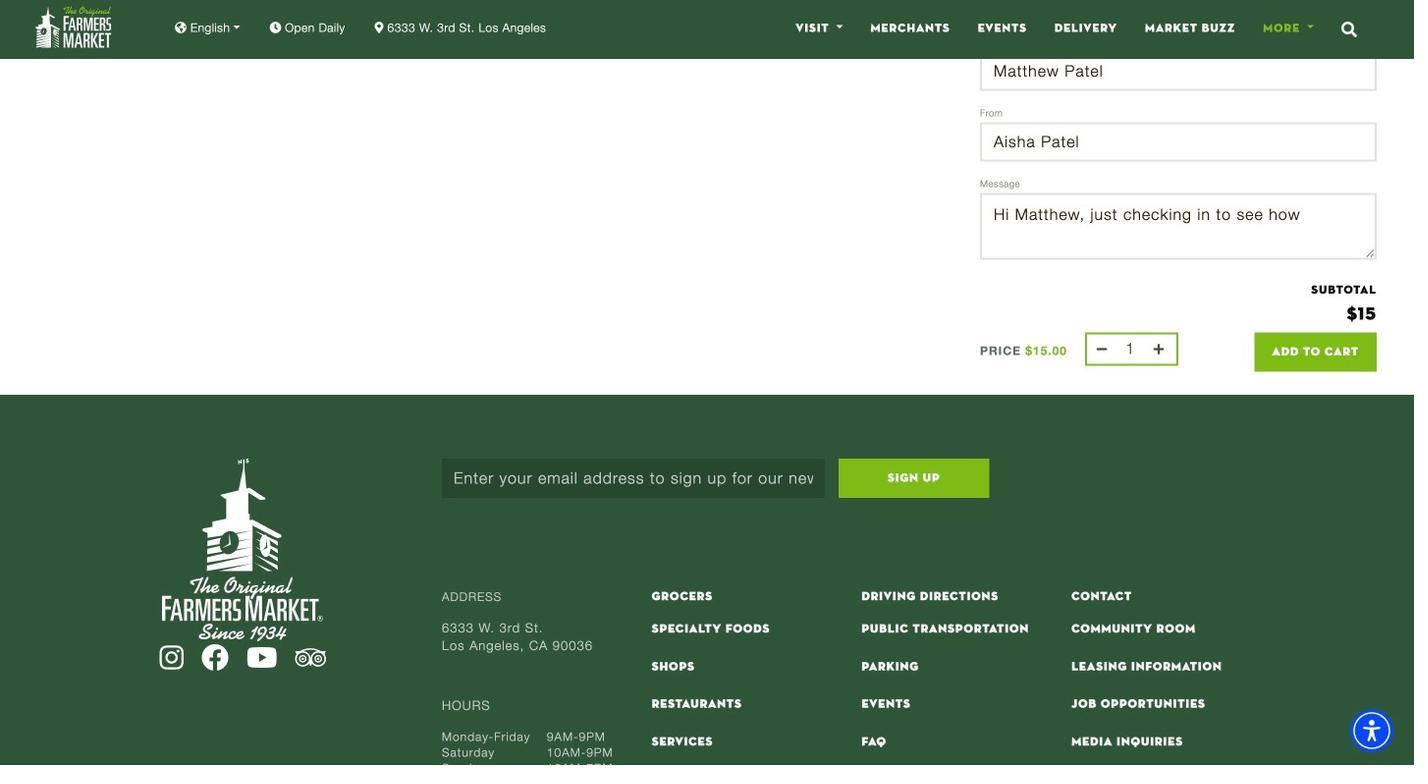 Task type: locate. For each thing, give the bounding box(es) containing it.
fmla home header logo clocktower image
[[35, 6, 112, 48]]

plus image
[[1154, 343, 1164, 355]]

instagram image
[[159, 644, 183, 671]]

From text field
[[980, 122, 1377, 162]]

minus image
[[1097, 343, 1107, 355]]

search image
[[1342, 21, 1358, 37]]

To text field
[[980, 52, 1377, 91]]

map marker alt image
[[375, 22, 384, 33]]

Message text field
[[980, 193, 1377, 260]]

globe americas image
[[175, 22, 187, 33]]



Task type: describe. For each thing, give the bounding box(es) containing it.
clock image
[[270, 22, 281, 33]]

Enter your email address to sign up for our newsletter... email field
[[442, 459, 825, 498]]

facebook image
[[201, 644, 229, 671]]

fmla footer logo clocktower image
[[162, 459, 323, 641]]

tripadvisor image
[[295, 644, 326, 671]]

youtube image
[[246, 644, 277, 671]]



Task type: vqa. For each thing, say whether or not it's contained in the screenshot.
Last Name text field
no



